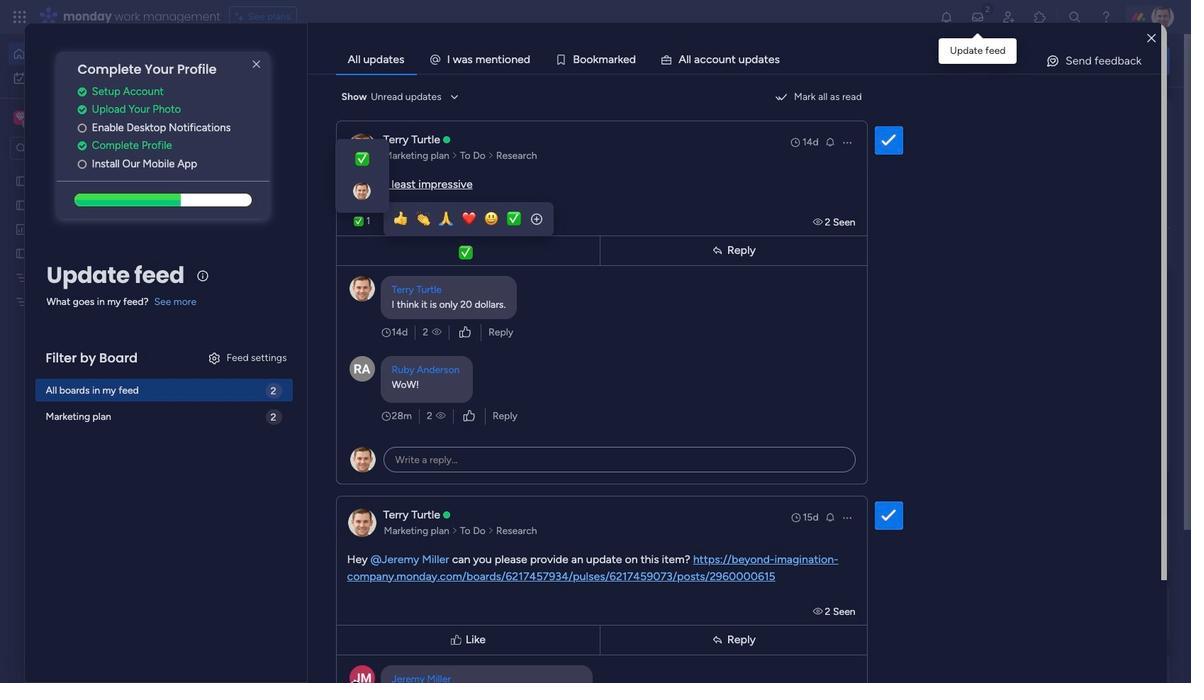 Task type: describe. For each thing, give the bounding box(es) containing it.
dapulse x slim image
[[1149, 103, 1166, 120]]

give feedback image
[[1046, 54, 1060, 68]]

0 vertical spatial option
[[9, 43, 172, 65]]

3 check circle image from the top
[[78, 141, 87, 151]]

1 horizontal spatial slider arrow image
[[488, 149, 494, 163]]

1 horizontal spatial slider arrow image
[[488, 524, 494, 538]]

2 circle o image from the top
[[78, 159, 87, 169]]

close image
[[1148, 33, 1156, 44]]

help center element
[[958, 585, 1170, 642]]

select product image
[[13, 10, 27, 24]]

1 vertical spatial option
[[9, 67, 172, 89]]

v2 seen image
[[436, 409, 446, 423]]

add to favorites image
[[421, 259, 435, 273]]

workspace selection element
[[13, 109, 118, 128]]

public dashboard image
[[15, 222, 28, 235]]

1 vertical spatial v2 seen image
[[432, 325, 442, 339]]

quick search results list box
[[219, 133, 924, 494]]

update feed image
[[971, 10, 985, 24]]

1 check circle image from the top
[[78, 86, 87, 97]]

dapulse x slim image
[[248, 56, 265, 73]]

0 horizontal spatial slider arrow image
[[452, 524, 458, 538]]

reminder image for options icon associated with slider arrow icon to the right
[[825, 136, 836, 147]]

1 circle o image from the top
[[78, 123, 87, 133]]

invite members image
[[1002, 10, 1016, 24]]

see plans image
[[235, 9, 248, 25]]

search everything image
[[1068, 10, 1082, 24]]

reminder image for options icon for slider arrow image to the right
[[825, 511, 836, 522]]

terry turtle image
[[1152, 6, 1175, 28]]

2 vertical spatial option
[[0, 168, 181, 171]]



Task type: locate. For each thing, give the bounding box(es) containing it.
check circle image up search in workspace "field"
[[78, 104, 87, 115]]

0 vertical spatial v2 seen image
[[813, 216, 825, 228]]

1 vertical spatial check circle image
[[78, 104, 87, 115]]

public board image
[[15, 246, 28, 260]]

1 vertical spatial options image
[[842, 512, 853, 523]]

0 vertical spatial options image
[[842, 137, 853, 148]]

circle o image
[[78, 123, 87, 133], [78, 159, 87, 169]]

0 vertical spatial check circle image
[[78, 86, 87, 97]]

monday marketplace image
[[1033, 10, 1048, 24]]

v2 seen image
[[813, 216, 825, 228], [432, 325, 442, 339], [813, 605, 825, 617]]

workspace image
[[13, 110, 28, 126], [16, 110, 25, 126]]

check circle image up workspace selection element
[[78, 86, 87, 97]]

1 vertical spatial circle o image
[[78, 159, 87, 169]]

0 vertical spatial reminder image
[[825, 136, 836, 147]]

add to favorites image
[[653, 259, 667, 273]]

2 vertical spatial check circle image
[[78, 141, 87, 151]]

v2 user feedback image
[[969, 53, 980, 69]]

list box
[[0, 166, 181, 505]]

1 vertical spatial slider arrow image
[[452, 524, 458, 538]]

1 options image from the top
[[842, 137, 853, 148]]

1 vertical spatial reminder image
[[825, 511, 836, 522]]

options image for slider arrow icon to the right
[[842, 137, 853, 148]]

1 vertical spatial slider arrow image
[[488, 524, 494, 538]]

circle o image up search in workspace "field"
[[78, 123, 87, 133]]

slider arrow image
[[452, 149, 458, 163], [488, 524, 494, 538]]

public board image
[[15, 174, 28, 187], [15, 198, 28, 211], [469, 259, 484, 275], [701, 259, 716, 275]]

2 workspace image from the left
[[16, 110, 25, 126]]

option
[[9, 43, 172, 65], [9, 67, 172, 89], [0, 168, 181, 171]]

help image
[[1099, 10, 1114, 24]]

close recently visited image
[[219, 116, 236, 133]]

2 image
[[982, 1, 994, 17]]

2 vertical spatial v2 seen image
[[813, 605, 825, 617]]

slider arrow image
[[488, 149, 494, 163], [452, 524, 458, 538]]

notifications image
[[940, 10, 954, 24]]

v2 like image
[[460, 325, 471, 340]]

0 vertical spatial slider arrow image
[[452, 149, 458, 163]]

options image for slider arrow image to the right
[[842, 512, 853, 523]]

2 reminder image from the top
[[825, 511, 836, 522]]

0 horizontal spatial slider arrow image
[[452, 149, 458, 163]]

2 element
[[362, 534, 379, 551]]

Search in workspace field
[[30, 140, 118, 156]]

2 options image from the top
[[842, 512, 853, 523]]

check circle image
[[78, 86, 87, 97], [78, 104, 87, 115], [78, 141, 87, 151]]

reminder image
[[825, 136, 836, 147], [825, 511, 836, 522]]

templates image image
[[970, 285, 1158, 383]]

v2 bolt switch image
[[1080, 53, 1088, 68]]

1 reminder image from the top
[[825, 136, 836, 147]]

0 vertical spatial slider arrow image
[[488, 149, 494, 163]]

2 check circle image from the top
[[78, 104, 87, 115]]

tab list
[[336, 45, 1162, 74]]

v2 like image
[[464, 408, 475, 424]]

options image
[[842, 137, 853, 148], [842, 512, 853, 523]]

0 vertical spatial circle o image
[[78, 123, 87, 133]]

1 workspace image from the left
[[13, 110, 28, 126]]

check circle image down workspace selection element
[[78, 141, 87, 151]]

tab
[[336, 45, 417, 74]]

getting started element
[[958, 517, 1170, 574]]

remove from favorites image
[[421, 433, 435, 447]]

contact sales element
[[958, 653, 1170, 683]]

circle o image down search in workspace "field"
[[78, 159, 87, 169]]



Task type: vqa. For each thing, say whether or not it's contained in the screenshot.
"Terry Turtle" image
yes



